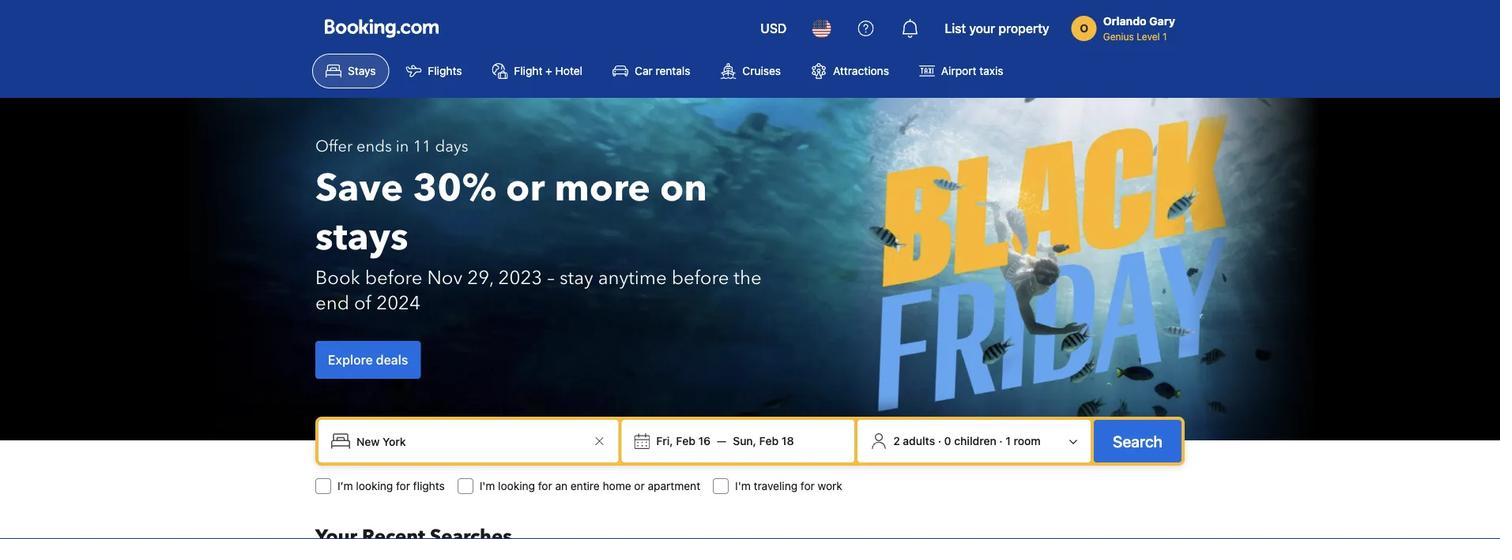 Task type: vqa. For each thing, say whether or not it's contained in the screenshot.
29
no



Task type: locate. For each thing, give the bounding box(es) containing it.
in
[[396, 136, 409, 158]]

for left the an
[[538, 480, 552, 493]]

11
[[413, 136, 431, 158]]

your
[[969, 21, 995, 36]]

2 before from the left
[[672, 265, 729, 291]]

0
[[944, 435, 951, 448]]

1 horizontal spatial ·
[[999, 435, 1003, 448]]

16
[[698, 435, 711, 448]]

looking right the i'm
[[356, 480, 393, 493]]

2024
[[376, 290, 420, 317]]

i'm down where are you going? "field"
[[480, 480, 495, 493]]

1 horizontal spatial before
[[672, 265, 729, 291]]

1 vertical spatial 1
[[1006, 435, 1011, 448]]

ends
[[357, 136, 392, 158]]

or
[[506, 163, 545, 215], [634, 480, 645, 493]]

1 horizontal spatial or
[[634, 480, 645, 493]]

1 down the gary
[[1163, 31, 1167, 42]]

stays link
[[312, 54, 389, 89]]

i'm looking for an entire home or apartment
[[480, 480, 700, 493]]

1
[[1163, 31, 1167, 42], [1006, 435, 1011, 448]]

looking for i'm
[[356, 480, 393, 493]]

· right the children
[[999, 435, 1003, 448]]

children
[[954, 435, 997, 448]]

—
[[717, 435, 727, 448]]

rentals
[[656, 64, 690, 77]]

an
[[555, 480, 568, 493]]

feb left 16
[[676, 435, 696, 448]]

i'm traveling for work
[[735, 480, 842, 493]]

usd button
[[751, 9, 796, 47]]

2 i'm from the left
[[735, 480, 751, 493]]

flight + hotel link
[[479, 54, 596, 89]]

0 horizontal spatial ·
[[938, 435, 941, 448]]

2 looking from the left
[[498, 480, 535, 493]]

on
[[660, 163, 707, 215]]

1 left 'room'
[[1006, 435, 1011, 448]]

airport taxis
[[941, 64, 1004, 77]]

0 vertical spatial or
[[506, 163, 545, 215]]

gary
[[1149, 15, 1175, 28]]

1 inside "orlando gary genius level 1"
[[1163, 31, 1167, 42]]

stay
[[560, 265, 593, 291]]

2 horizontal spatial for
[[801, 480, 815, 493]]

2
[[893, 435, 900, 448]]

0 horizontal spatial i'm
[[480, 480, 495, 493]]

3 for from the left
[[801, 480, 815, 493]]

sun,
[[733, 435, 756, 448]]

29,
[[467, 265, 494, 291]]

2023
[[498, 265, 542, 291]]

for left the flights
[[396, 480, 410, 493]]

flights link
[[392, 54, 475, 89]]

1 for from the left
[[396, 480, 410, 493]]

1 inside button
[[1006, 435, 1011, 448]]

0 horizontal spatial feb
[[676, 435, 696, 448]]

looking left the an
[[498, 480, 535, 493]]

i'm
[[480, 480, 495, 493], [735, 480, 751, 493]]

for for flights
[[396, 480, 410, 493]]

or right 30%
[[506, 163, 545, 215]]

list your property link
[[935, 9, 1059, 47]]

i'm for i'm traveling for work
[[735, 480, 751, 493]]

airport taxis link
[[906, 54, 1017, 89]]

end
[[315, 290, 349, 317]]

feb left 18
[[759, 435, 779, 448]]

fri,
[[656, 435, 673, 448]]

entire
[[571, 480, 600, 493]]

2 for from the left
[[538, 480, 552, 493]]

property
[[999, 21, 1049, 36]]

1 horizontal spatial 1
[[1163, 31, 1167, 42]]

1 horizontal spatial for
[[538, 480, 552, 493]]

home
[[603, 480, 631, 493]]

18
[[782, 435, 794, 448]]

1 horizontal spatial looking
[[498, 480, 535, 493]]

–
[[547, 265, 555, 291]]

explore deals link
[[315, 341, 421, 379]]

+
[[546, 64, 552, 77]]

looking
[[356, 480, 393, 493], [498, 480, 535, 493]]

i'm for i'm looking for an entire home or apartment
[[480, 480, 495, 493]]

1 horizontal spatial i'm
[[735, 480, 751, 493]]

1 before from the left
[[365, 265, 423, 291]]

flights
[[413, 480, 445, 493]]

i'm left traveling
[[735, 480, 751, 493]]

book
[[315, 265, 360, 291]]

orlando
[[1103, 15, 1147, 28]]

before left the
[[672, 265, 729, 291]]

before left the nov
[[365, 265, 423, 291]]

0 horizontal spatial 1
[[1006, 435, 1011, 448]]

o
[[1080, 22, 1089, 35]]

0 horizontal spatial before
[[365, 265, 423, 291]]

·
[[938, 435, 941, 448], [999, 435, 1003, 448]]

before
[[365, 265, 423, 291], [672, 265, 729, 291]]

1 horizontal spatial feb
[[759, 435, 779, 448]]

1 i'm from the left
[[480, 480, 495, 493]]

for
[[396, 480, 410, 493], [538, 480, 552, 493], [801, 480, 815, 493]]

or right home
[[634, 480, 645, 493]]

for left work
[[801, 480, 815, 493]]

offer
[[315, 136, 353, 158]]

of
[[354, 290, 372, 317]]

attractions link
[[798, 54, 903, 89]]

flight
[[514, 64, 543, 77]]

0 horizontal spatial looking
[[356, 480, 393, 493]]

2 · from the left
[[999, 435, 1003, 448]]

0 vertical spatial 1
[[1163, 31, 1167, 42]]

work
[[818, 480, 842, 493]]

· left 0
[[938, 435, 941, 448]]

car rentals
[[635, 64, 690, 77]]

your account menu orlando gary genius level 1 element
[[1072, 7, 1182, 43]]

level
[[1137, 31, 1160, 42]]

car rentals link
[[599, 54, 704, 89]]

feb
[[676, 435, 696, 448], [759, 435, 779, 448]]

for for work
[[801, 480, 815, 493]]

looking for i'm
[[498, 480, 535, 493]]

adults
[[903, 435, 935, 448]]

0 horizontal spatial for
[[396, 480, 410, 493]]

1 feb from the left
[[676, 435, 696, 448]]

1 looking from the left
[[356, 480, 393, 493]]

0 horizontal spatial or
[[506, 163, 545, 215]]



Task type: describe. For each thing, give the bounding box(es) containing it.
hotel
[[555, 64, 583, 77]]

fri, feb 16 button
[[650, 428, 717, 456]]

flights
[[428, 64, 462, 77]]

apartment
[[648, 480, 700, 493]]

save
[[315, 163, 403, 215]]

list
[[945, 21, 966, 36]]

sun, feb 18 button
[[727, 428, 800, 456]]

stays
[[315, 212, 408, 264]]

deals
[[376, 353, 408, 368]]

list your property
[[945, 21, 1049, 36]]

genius
[[1103, 31, 1134, 42]]

more
[[554, 163, 650, 215]]

search
[[1113, 432, 1163, 451]]

explore deals
[[328, 353, 408, 368]]

airport
[[941, 64, 977, 77]]

cruises link
[[707, 54, 794, 89]]

car
[[635, 64, 653, 77]]

30%
[[413, 163, 496, 215]]

anytime
[[598, 265, 667, 291]]

usd
[[761, 21, 787, 36]]

search button
[[1094, 421, 1182, 463]]

offer ends in 11 days save 30% or more on stays book before nov 29, 2023 – stay anytime before the end of 2024
[[315, 136, 762, 317]]

nov
[[427, 265, 463, 291]]

Where are you going? field
[[350, 428, 590, 456]]

orlando gary genius level 1
[[1103, 15, 1175, 42]]

or inside offer ends in 11 days save 30% or more on stays book before nov 29, 2023 – stay anytime before the end of 2024
[[506, 163, 545, 215]]

fri, feb 16 — sun, feb 18
[[656, 435, 794, 448]]

2 feb from the left
[[759, 435, 779, 448]]

1 · from the left
[[938, 435, 941, 448]]

flight + hotel
[[514, 64, 583, 77]]

i'm looking for flights
[[338, 480, 445, 493]]

2 adults · 0 children · 1 room button
[[864, 427, 1085, 457]]

1 vertical spatial or
[[634, 480, 645, 493]]

i'm
[[338, 480, 353, 493]]

stays
[[348, 64, 376, 77]]

cruises
[[743, 64, 781, 77]]

2 adults · 0 children · 1 room
[[893, 435, 1041, 448]]

the
[[734, 265, 762, 291]]

days
[[435, 136, 468, 158]]

booking.com image
[[325, 19, 439, 38]]

explore
[[328, 353, 373, 368]]

room
[[1014, 435, 1041, 448]]

for for an
[[538, 480, 552, 493]]

attractions
[[833, 64, 889, 77]]

taxis
[[980, 64, 1004, 77]]

traveling
[[754, 480, 798, 493]]



